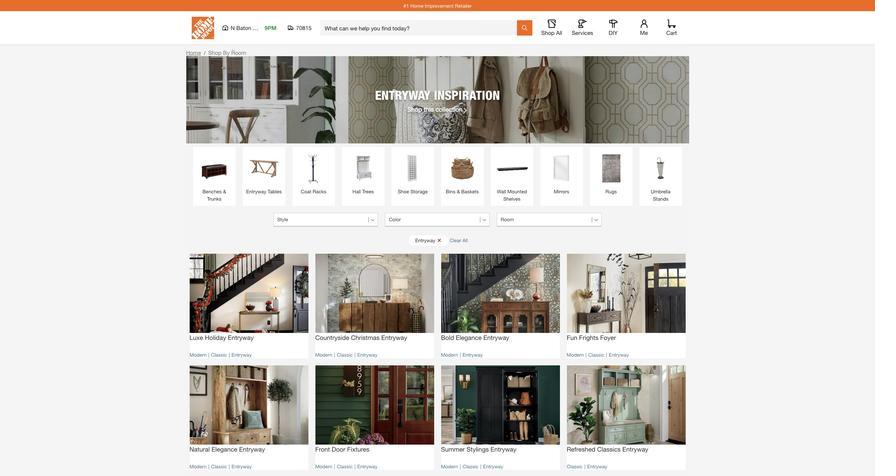 Task type: describe. For each thing, give the bounding box(es) containing it.
this
[[424, 105, 434, 113]]

shop this collection
[[407, 105, 463, 113]]

entryway link for luxe holiday entryway
[[232, 352, 252, 358]]

door
[[332, 446, 346, 454]]

classic link for holiday
[[211, 352, 227, 358]]

shop all
[[542, 29, 563, 36]]

umbrella
[[651, 189, 671, 195]]

benches & trunks
[[203, 189, 226, 202]]

entryway link down refreshed classics entryway
[[588, 464, 608, 470]]

wall mounted shelves
[[497, 189, 527, 202]]

summer stylings entryway
[[441, 446, 517, 454]]

9pm
[[265, 24, 277, 31]]

modern for luxe holiday entryway
[[190, 352, 207, 358]]

luxe holiday entryway
[[190, 334, 254, 342]]

room inside room button
[[501, 217, 514, 223]]

classic link for christmas
[[337, 352, 353, 358]]

entryway inside 'button'
[[415, 238, 436, 243]]

mirrors link
[[544, 151, 580, 195]]

modern for natural elegance entryway
[[190, 464, 207, 470]]

shoe storage
[[398, 189, 428, 195]]

bins & baskets link
[[445, 151, 480, 195]]

rugs link
[[594, 151, 629, 195]]

front
[[315, 446, 330, 454]]

| down countryside christmas entryway
[[355, 352, 356, 358]]

stretchy image image for bold elegance entryway
[[441, 254, 560, 333]]

classic for door
[[337, 464, 353, 470]]

storage
[[411, 189, 428, 195]]

hall trees link
[[346, 151, 381, 195]]

modern | classic | entryway for stylings
[[441, 464, 503, 470]]

#1 home improvement retailer
[[404, 3, 472, 9]]

shop all button
[[541, 20, 563, 36]]

| down natural at the left bottom
[[208, 464, 209, 470]]

entryway link for front door fixtures
[[358, 464, 378, 470]]

me button
[[633, 20, 656, 36]]

collection
[[436, 105, 463, 113]]

n
[[231, 24, 235, 31]]

/
[[204, 50, 206, 56]]

wall
[[497, 189, 506, 195]]

0 vertical spatial room
[[231, 49, 246, 56]]

inspiration
[[434, 88, 500, 103]]

umbrella stands image
[[643, 151, 679, 186]]

countryside
[[315, 334, 349, 342]]

modern for front door fixtures
[[315, 464, 332, 470]]

umbrella stands
[[651, 189, 671, 202]]

bold elegance entryway link
[[441, 333, 560, 348]]

coat racks
[[301, 189, 326, 195]]

stretchy image image for natural elegance entryway
[[190, 366, 308, 445]]

summer stylings entryway link
[[441, 445, 560, 460]]

refreshed classics entryway link
[[567, 445, 686, 460]]

modern | classic | entryway for christmas
[[315, 352, 378, 358]]

clear all
[[450, 238, 468, 243]]

foyer
[[601, 334, 616, 342]]

modern | classic | entryway for holiday
[[190, 352, 252, 358]]

entryway link for natural elegance entryway
[[232, 464, 252, 470]]

| down the door in the bottom of the page
[[334, 464, 335, 470]]

fun frights foyer
[[567, 334, 616, 342]]

coat
[[301, 189, 311, 195]]

fun
[[567, 334, 578, 342]]

entryway tables image
[[246, 151, 282, 186]]

classic for frights
[[589, 352, 605, 358]]

modern | entryway
[[441, 352, 483, 358]]

hall trees
[[353, 189, 374, 195]]

modern | classic | entryway for door
[[315, 464, 378, 470]]

stretchy image image for front door fixtures
[[315, 366, 434, 445]]

1 vertical spatial shop
[[208, 49, 222, 56]]

cart link
[[664, 20, 680, 36]]

classic link for stylings
[[463, 464, 479, 470]]

coat racks link
[[296, 151, 332, 195]]

bold elegance entryway
[[441, 334, 510, 342]]

luxe
[[190, 334, 203, 342]]

wall mounted shelves image
[[494, 151, 530, 186]]

classics
[[598, 446, 621, 454]]

hall
[[353, 189, 361, 195]]

modern | classic | entryway for elegance
[[190, 464, 252, 470]]

natural elegance entryway link
[[190, 445, 308, 460]]

modern for fun frights foyer
[[567, 352, 584, 358]]

modern for summer stylings entryway
[[441, 464, 458, 470]]

modern link for front
[[315, 464, 332, 470]]

elegance for natural
[[212, 446, 238, 454]]

shelves
[[504, 196, 521, 202]]

color button
[[385, 213, 490, 227]]

style button
[[274, 213, 378, 227]]

| down natural elegance entryway
[[229, 464, 230, 470]]

shop this collection link
[[407, 105, 468, 114]]

| down luxe holiday entryway
[[229, 352, 230, 358]]

modern for countryside christmas entryway
[[315, 352, 332, 358]]

| down foyer at the bottom right of page
[[606, 352, 607, 358]]

stretchy image image for countryside christmas entryway
[[315, 254, 434, 333]]

natural elegance entryway
[[190, 446, 265, 454]]

clear
[[450, 238, 461, 243]]

entryway link for summer stylings entryway
[[483, 464, 503, 470]]

front door fixtures link
[[315, 445, 434, 460]]

modern link for natural
[[190, 464, 207, 470]]

| down countryside
[[334, 352, 335, 358]]

stands
[[653, 196, 669, 202]]

christmas
[[351, 334, 380, 342]]

trees
[[362, 189, 374, 195]]

racks
[[313, 189, 326, 195]]

classic down refreshed
[[567, 464, 583, 470]]

stretchy image image for fun frights foyer
[[567, 254, 686, 333]]

& for bins
[[457, 189, 460, 195]]

entryway tables
[[246, 189, 282, 195]]

| down summer
[[460, 464, 461, 470]]

elegance for bold
[[456, 334, 482, 342]]



Task type: vqa. For each thing, say whether or not it's contained in the screenshot.
the Apply for a Home Depot Consumer Card 'LINK' in the right top of the page
no



Task type: locate. For each thing, give the bounding box(es) containing it.
entryway inside "link"
[[382, 334, 407, 342]]

entryway tables link
[[246, 151, 282, 195]]

all left services
[[556, 29, 563, 36]]

modern link down luxe
[[190, 352, 207, 358]]

shop
[[542, 29, 555, 36], [208, 49, 222, 56], [407, 105, 422, 113]]

1 & from the left
[[223, 189, 226, 195]]

modern | classic | entryway down front door fixtures
[[315, 464, 378, 470]]

front door fixtures
[[315, 446, 370, 454]]

shop inside 'button'
[[542, 29, 555, 36]]

n baton rouge
[[231, 24, 269, 31]]

style
[[277, 217, 288, 223]]

room button
[[497, 213, 602, 227]]

2 vertical spatial shop
[[407, 105, 422, 113]]

room down shelves
[[501, 217, 514, 223]]

classic | entryway
[[567, 464, 608, 470]]

non lazy image image
[[186, 56, 689, 144]]

retailer
[[455, 3, 472, 9]]

elegance right natural at the left bottom
[[212, 446, 238, 454]]

room right by
[[231, 49, 246, 56]]

2 horizontal spatial shop
[[542, 29, 555, 36]]

modern down fun
[[567, 352, 584, 358]]

countryside christmas entryway
[[315, 334, 407, 342]]

all inside button
[[463, 238, 468, 243]]

entryway link down the bold elegance entryway
[[463, 352, 483, 358]]

1 horizontal spatial all
[[556, 29, 563, 36]]

0 horizontal spatial home
[[186, 49, 201, 56]]

&
[[223, 189, 226, 195], [457, 189, 460, 195]]

entryway inside 'link'
[[228, 334, 254, 342]]

services button
[[572, 20, 594, 36]]

home / shop by room
[[186, 49, 246, 56]]

coat racks image
[[296, 151, 332, 186]]

rugs
[[606, 189, 617, 195]]

home
[[411, 3, 424, 9], [186, 49, 201, 56]]

entryway inspiration
[[375, 88, 500, 103]]

modern down natural at the left bottom
[[190, 464, 207, 470]]

stretchy image image for luxe holiday entryway
[[190, 254, 308, 333]]

modern | classic | entryway down stylings
[[441, 464, 503, 470]]

elegance up 'modern | entryway'
[[456, 334, 482, 342]]

classic link for elegance
[[211, 464, 227, 470]]

color
[[389, 217, 401, 223]]

2 & from the left
[[457, 189, 460, 195]]

clear all button
[[450, 234, 468, 247]]

modern down front
[[315, 464, 332, 470]]

modern link for countryside
[[315, 352, 332, 358]]

shop for shop all
[[542, 29, 555, 36]]

& right benches
[[223, 189, 226, 195]]

classic link down countryside
[[337, 352, 353, 358]]

home left /
[[186, 49, 201, 56]]

classic link
[[211, 352, 227, 358], [337, 352, 353, 358], [589, 352, 605, 358], [211, 464, 227, 470], [337, 464, 353, 470], [463, 464, 479, 470], [567, 464, 583, 470]]

classic for christmas
[[337, 352, 353, 358]]

0 vertical spatial elegance
[[456, 334, 482, 342]]

classic down stylings
[[463, 464, 479, 470]]

shop right /
[[208, 49, 222, 56]]

countryside christmas entryway link
[[315, 333, 434, 348]]

modern | classic | entryway for frights
[[567, 352, 629, 358]]

entryway link for fun frights foyer
[[609, 352, 629, 358]]

shop for shop this collection
[[407, 105, 422, 113]]

& inside benches & trunks
[[223, 189, 226, 195]]

entryway link down countryside christmas entryway "link"
[[358, 352, 378, 358]]

services
[[572, 29, 594, 36]]

classic down fun frights foyer
[[589, 352, 605, 358]]

modern
[[190, 352, 207, 358], [315, 352, 332, 358], [441, 352, 458, 358], [567, 352, 584, 358], [190, 464, 207, 470], [315, 464, 332, 470], [441, 464, 458, 470]]

& for benches
[[223, 189, 226, 195]]

shoe
[[398, 189, 409, 195]]

the home depot logo image
[[192, 17, 214, 39]]

classic down front door fixtures
[[337, 464, 353, 470]]

fixtures
[[347, 446, 370, 454]]

0 vertical spatial all
[[556, 29, 563, 36]]

bins & baskets
[[446, 189, 479, 195]]

stylings
[[467, 446, 489, 454]]

classic for stylings
[[463, 464, 479, 470]]

entryway link down "summer stylings entryway" link at the bottom
[[483, 464, 503, 470]]

improvement
[[425, 3, 454, 9]]

modern down summer
[[441, 464, 458, 470]]

benches
[[203, 189, 222, 195]]

refreshed
[[567, 446, 596, 454]]

classic link for door
[[337, 464, 353, 470]]

all for shop all
[[556, 29, 563, 36]]

umbrella stands link
[[643, 151, 679, 203]]

hall trees image
[[346, 151, 381, 186]]

modern link for luxe
[[190, 352, 207, 358]]

elegance inside "natural elegance entryway" link
[[212, 446, 238, 454]]

modern link down natural at the left bottom
[[190, 464, 207, 470]]

& right bins
[[457, 189, 460, 195]]

me
[[640, 29, 648, 36]]

0 horizontal spatial elegance
[[212, 446, 238, 454]]

classic link for frights
[[589, 352, 605, 358]]

elegance inside bold elegance entryway link
[[456, 334, 482, 342]]

What can we help you find today? search field
[[325, 21, 517, 35]]

bins
[[446, 189, 456, 195]]

refreshed classics entryway
[[567, 446, 649, 454]]

stretchy image image for refreshed classics entryway
[[567, 366, 686, 445]]

0 horizontal spatial &
[[223, 189, 226, 195]]

1 horizontal spatial shop
[[407, 105, 422, 113]]

entryway link down luxe holiday entryway 'link'
[[232, 352, 252, 358]]

modern link down the bold
[[441, 352, 458, 358]]

modern down the bold
[[441, 352, 458, 358]]

rugs image
[[594, 151, 629, 186]]

shoe storage link
[[395, 151, 431, 195]]

elegance
[[456, 334, 482, 342], [212, 446, 238, 454]]

modern link for bold
[[441, 352, 458, 358]]

stretchy image image for summer stylings entryway
[[441, 366, 560, 445]]

cart
[[667, 29, 677, 36]]

modern link
[[190, 352, 207, 358], [315, 352, 332, 358], [441, 352, 458, 358], [567, 352, 584, 358], [190, 464, 207, 470], [315, 464, 332, 470], [441, 464, 458, 470]]

0 horizontal spatial all
[[463, 238, 468, 243]]

shop left this
[[407, 105, 422, 113]]

classic down luxe holiday entryway
[[211, 352, 227, 358]]

modern link down front
[[315, 464, 332, 470]]

shoe storage image
[[395, 151, 431, 186]]

entryway link for countryside christmas entryway
[[358, 352, 378, 358]]

| down refreshed
[[585, 464, 586, 470]]

mirrors image
[[544, 151, 580, 186]]

diy button
[[602, 20, 625, 36]]

| down the bold elegance entryway
[[460, 352, 461, 358]]

shop left services
[[542, 29, 555, 36]]

entryway link down "natural elegance entryway" link
[[232, 464, 252, 470]]

1 horizontal spatial &
[[457, 189, 460, 195]]

1 horizontal spatial room
[[501, 217, 514, 223]]

classic for elegance
[[211, 464, 227, 470]]

home right #1
[[411, 3, 424, 9]]

0 vertical spatial home
[[411, 3, 424, 9]]

diy
[[609, 29, 618, 36]]

entryway link
[[232, 352, 252, 358], [358, 352, 378, 358], [463, 352, 483, 358], [609, 352, 629, 358], [232, 464, 252, 470], [358, 464, 378, 470], [483, 464, 503, 470], [588, 464, 608, 470]]

modern | classic | entryway
[[190, 352, 252, 358], [315, 352, 378, 358], [567, 352, 629, 358], [190, 464, 252, 470], [315, 464, 378, 470], [441, 464, 503, 470]]

rouge
[[253, 24, 269, 31]]

home link
[[186, 49, 201, 56]]

| down fixtures
[[355, 464, 356, 470]]

entryway
[[375, 88, 431, 103], [246, 189, 266, 195], [415, 238, 436, 243], [228, 334, 254, 342], [382, 334, 407, 342], [484, 334, 510, 342], [232, 352, 252, 358], [358, 352, 378, 358], [463, 352, 483, 358], [609, 352, 629, 358], [239, 446, 265, 454], [491, 446, 517, 454], [623, 446, 649, 454], [232, 464, 252, 470], [358, 464, 378, 470], [483, 464, 503, 470], [588, 464, 608, 470]]

1 horizontal spatial home
[[411, 3, 424, 9]]

| down frights
[[586, 352, 587, 358]]

0 horizontal spatial shop
[[208, 49, 222, 56]]

| down summer stylings entryway
[[481, 464, 482, 470]]

1 vertical spatial home
[[186, 49, 201, 56]]

all
[[556, 29, 563, 36], [463, 238, 468, 243]]

trunks
[[207, 196, 222, 202]]

mounted
[[508, 189, 527, 195]]

classic down natural elegance entryway
[[211, 464, 227, 470]]

natural
[[190, 446, 210, 454]]

all right clear
[[463, 238, 468, 243]]

classic down countryside
[[337, 352, 353, 358]]

classic link down natural elegance entryway
[[211, 464, 227, 470]]

entryway button
[[408, 235, 449, 246]]

benches & trunks image
[[197, 151, 232, 186]]

entryway link down fun frights foyer link
[[609, 352, 629, 358]]

entryway link down the front door fixtures link
[[358, 464, 378, 470]]

baton
[[236, 24, 251, 31]]

modern | classic | entryway down countryside
[[315, 352, 378, 358]]

modern | classic | entryway down fun frights foyer
[[567, 352, 629, 358]]

1 vertical spatial all
[[463, 238, 468, 243]]

bold
[[441, 334, 454, 342]]

#1
[[404, 3, 409, 9]]

fun frights foyer link
[[567, 333, 686, 348]]

summer
[[441, 446, 465, 454]]

classic link down fun frights foyer
[[589, 352, 605, 358]]

classic link down refreshed
[[567, 464, 583, 470]]

1 vertical spatial room
[[501, 217, 514, 223]]

classic link down luxe holiday entryway
[[211, 352, 227, 358]]

mirrors
[[554, 189, 570, 195]]

70815
[[296, 24, 312, 31]]

tables
[[268, 189, 282, 195]]

classic for holiday
[[211, 352, 227, 358]]

modern down luxe
[[190, 352, 207, 358]]

0 horizontal spatial room
[[231, 49, 246, 56]]

0 vertical spatial shop
[[542, 29, 555, 36]]

all for clear all
[[463, 238, 468, 243]]

modern link down fun
[[567, 352, 584, 358]]

modern link for fun
[[567, 352, 584, 358]]

1 horizontal spatial elegance
[[456, 334, 482, 342]]

modern | classic | entryway down natural elegance entryway
[[190, 464, 252, 470]]

modern down countryside
[[315, 352, 332, 358]]

modern link down summer
[[441, 464, 458, 470]]

benches & trunks link
[[197, 151, 232, 203]]

wall mounted shelves link
[[494, 151, 530, 203]]

all inside 'button'
[[556, 29, 563, 36]]

room
[[231, 49, 246, 56], [501, 217, 514, 223]]

1 vertical spatial elegance
[[212, 446, 238, 454]]

holiday
[[205, 334, 226, 342]]

luxe holiday entryway link
[[190, 333, 308, 348]]

classic link down stylings
[[463, 464, 479, 470]]

bins & baskets image
[[445, 151, 480, 186]]

modern | classic | entryway down luxe holiday entryway
[[190, 352, 252, 358]]

by
[[223, 49, 230, 56]]

baskets
[[462, 189, 479, 195]]

modern link for summer
[[441, 464, 458, 470]]

modern link down countryside
[[315, 352, 332, 358]]

classic link down front door fixtures
[[337, 464, 353, 470]]

70815 button
[[288, 24, 312, 31]]

stretchy image image
[[190, 254, 308, 333], [315, 254, 434, 333], [441, 254, 560, 333], [567, 254, 686, 333], [190, 366, 308, 445], [315, 366, 434, 445], [441, 366, 560, 445], [567, 366, 686, 445]]

frights
[[579, 334, 599, 342]]

| down holiday
[[208, 352, 209, 358]]



